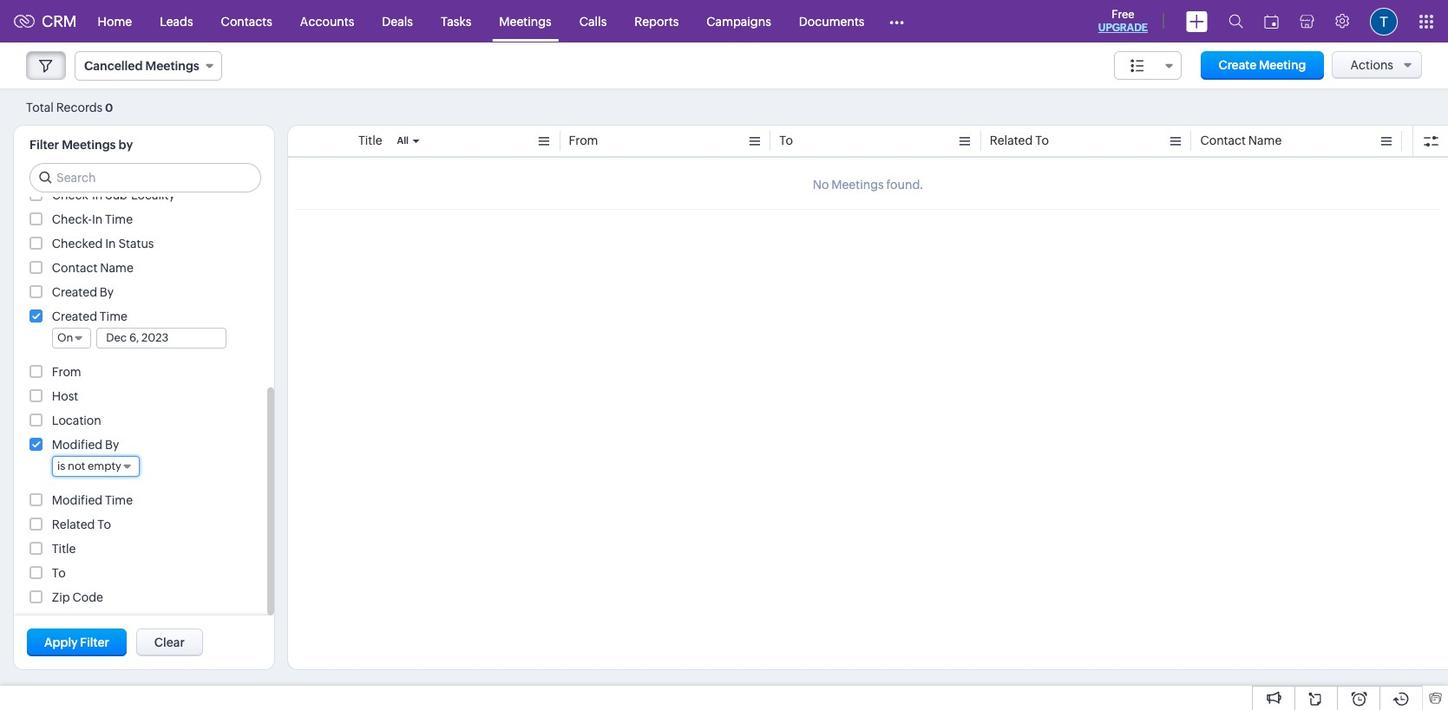 Task type: vqa. For each thing, say whether or not it's contained in the screenshot.
Cancelled Meetings
yes



Task type: locate. For each thing, give the bounding box(es) containing it.
0 vertical spatial from
[[569, 134, 598, 148]]

meetings for filter meetings by
[[62, 138, 116, 152]]

contact down create
[[1201, 134, 1246, 148]]

meetings
[[499, 14, 552, 28], [145, 59, 199, 73], [62, 138, 116, 152]]

in
[[92, 188, 103, 202], [92, 213, 103, 227], [105, 237, 116, 251]]

meetings left the calls
[[499, 14, 552, 28]]

1 vertical spatial check-
[[52, 213, 92, 227]]

name down create meeting button
[[1249, 134, 1282, 148]]

0 vertical spatial meetings
[[499, 14, 552, 28]]

from
[[569, 134, 598, 148], [52, 365, 81, 379]]

actions
[[1351, 58, 1394, 72]]

1 vertical spatial created
[[52, 310, 97, 324]]

1 vertical spatial meetings
[[145, 59, 199, 73]]

title
[[358, 134, 382, 148], [52, 542, 76, 556]]

created up on field
[[52, 310, 97, 324]]

apply filter
[[44, 636, 109, 650]]

0 horizontal spatial from
[[52, 365, 81, 379]]

free upgrade
[[1099, 8, 1148, 34]]

check-in time
[[52, 213, 133, 227]]

related
[[990, 134, 1033, 148], [52, 518, 95, 532]]

by up created time
[[100, 286, 114, 299]]

sub-
[[105, 188, 131, 202]]

filter meetings by
[[30, 138, 133, 152]]

contact name down create
[[1201, 134, 1282, 148]]

free
[[1112, 8, 1135, 21]]

2 created from the top
[[52, 310, 97, 324]]

0 vertical spatial related to
[[990, 134, 1049, 148]]

meetings down leads
[[145, 59, 199, 73]]

apply
[[44, 636, 78, 650]]

is not empty
[[57, 460, 121, 473]]

contact down checked
[[52, 261, 98, 275]]

0 vertical spatial modified
[[52, 438, 103, 452]]

empty
[[88, 460, 121, 473]]

None field
[[1114, 51, 1182, 80]]

created time
[[52, 310, 127, 324]]

created
[[52, 286, 97, 299], [52, 310, 97, 324]]

0 horizontal spatial name
[[100, 261, 133, 275]]

filter down total in the left of the page
[[30, 138, 59, 152]]

contact name
[[1201, 134, 1282, 148], [52, 261, 133, 275]]

modified by
[[52, 438, 119, 452]]

size image
[[1130, 58, 1144, 74]]

search element
[[1219, 0, 1254, 43]]

time for modified time
[[105, 494, 133, 508]]

checked in status
[[52, 237, 154, 251]]

cancelled
[[84, 59, 143, 73]]

in up checked in status
[[92, 213, 103, 227]]

create menu image
[[1186, 11, 1208, 32]]

modified for modified by
[[52, 438, 103, 452]]

1 vertical spatial filter
[[80, 636, 109, 650]]

create menu element
[[1176, 0, 1219, 42]]

2 vertical spatial time
[[105, 494, 133, 508]]

0 vertical spatial name
[[1249, 134, 1282, 148]]

is not empty field
[[52, 457, 140, 477]]

1 modified from the top
[[52, 438, 103, 452]]

time down sub-
[[105, 213, 133, 227]]

1 horizontal spatial related
[[990, 134, 1033, 148]]

0 horizontal spatial related
[[52, 518, 95, 532]]

0 vertical spatial in
[[92, 188, 103, 202]]

name down checked in status
[[100, 261, 133, 275]]

modified time
[[52, 494, 133, 508]]

filter right apply
[[80, 636, 109, 650]]

1 vertical spatial modified
[[52, 494, 103, 508]]

locality
[[131, 188, 175, 202]]

documents link
[[785, 0, 879, 42]]

0 horizontal spatial filter
[[30, 138, 59, 152]]

cancelled meetings
[[84, 59, 199, 73]]

related to
[[990, 134, 1049, 148], [52, 518, 111, 532]]

1 vertical spatial related to
[[52, 518, 111, 532]]

0 horizontal spatial contact
[[52, 261, 98, 275]]

Search text field
[[30, 164, 260, 192]]

modified down not
[[52, 494, 103, 508]]

modified up not
[[52, 438, 103, 452]]

1 vertical spatial in
[[92, 213, 103, 227]]

MMM D, YYYY text field
[[97, 329, 226, 348]]

1 created from the top
[[52, 286, 97, 299]]

1 horizontal spatial contact
[[1201, 134, 1246, 148]]

check- up checked
[[52, 213, 92, 227]]

host
[[52, 390, 78, 404]]

time down created by
[[100, 310, 127, 324]]

0 horizontal spatial contact name
[[52, 261, 133, 275]]

by up empty
[[105, 438, 119, 452]]

create meeting button
[[1202, 51, 1324, 80]]

0 vertical spatial by
[[100, 286, 114, 299]]

0 horizontal spatial title
[[52, 542, 76, 556]]

in left the 'status'
[[105, 237, 116, 251]]

by for created by
[[100, 286, 114, 299]]

time
[[105, 213, 133, 227], [100, 310, 127, 324], [105, 494, 133, 508]]

meeting
[[1259, 58, 1307, 72]]

0 vertical spatial created
[[52, 286, 97, 299]]

home
[[98, 14, 132, 28]]

is
[[57, 460, 65, 473]]

code
[[72, 591, 103, 605]]

zip code
[[52, 591, 103, 605]]

2 check- from the top
[[52, 213, 92, 227]]

0 vertical spatial related
[[990, 134, 1033, 148]]

not
[[68, 460, 85, 473]]

status
[[118, 237, 154, 251]]

1 horizontal spatial meetings
[[145, 59, 199, 73]]

all
[[397, 135, 409, 146]]

check-
[[52, 188, 92, 202], [52, 213, 92, 227]]

time for created time
[[100, 310, 127, 324]]

filter inside button
[[80, 636, 109, 650]]

created up created time
[[52, 286, 97, 299]]

create meeting
[[1219, 58, 1307, 72]]

1 check- from the top
[[52, 188, 92, 202]]

contact
[[1201, 134, 1246, 148], [52, 261, 98, 275]]

Other Modules field
[[879, 7, 916, 35]]

1 horizontal spatial name
[[1249, 134, 1282, 148]]

by
[[100, 286, 114, 299], [105, 438, 119, 452]]

meetings link
[[485, 0, 566, 42]]

leads
[[160, 14, 193, 28]]

total records 0
[[26, 100, 113, 114]]

1 horizontal spatial filter
[[80, 636, 109, 650]]

1 horizontal spatial contact name
[[1201, 134, 1282, 148]]

2 vertical spatial in
[[105, 237, 116, 251]]

On field
[[52, 328, 91, 349]]

1 vertical spatial by
[[105, 438, 119, 452]]

modified for modified time
[[52, 494, 103, 508]]

Cancelled Meetings field
[[75, 51, 222, 81]]

0 horizontal spatial meetings
[[62, 138, 116, 152]]

1 vertical spatial name
[[100, 261, 133, 275]]

1 vertical spatial related
[[52, 518, 95, 532]]

2 horizontal spatial meetings
[[499, 14, 552, 28]]

in left sub-
[[92, 188, 103, 202]]

1 vertical spatial title
[[52, 542, 76, 556]]

meetings inside field
[[145, 59, 199, 73]]

2 modified from the top
[[52, 494, 103, 508]]

in for sub-
[[92, 188, 103, 202]]

title up zip
[[52, 542, 76, 556]]

profile element
[[1360, 0, 1409, 42]]

0 vertical spatial contact
[[1201, 134, 1246, 148]]

to
[[780, 134, 793, 148], [1036, 134, 1049, 148], [97, 518, 111, 532], [52, 567, 66, 581]]

time down empty
[[105, 494, 133, 508]]

contacts link
[[207, 0, 286, 42]]

modified
[[52, 438, 103, 452], [52, 494, 103, 508]]

search image
[[1229, 14, 1244, 29]]

1 horizontal spatial title
[[358, 134, 382, 148]]

filter
[[30, 138, 59, 152], [80, 636, 109, 650]]

title left all
[[358, 134, 382, 148]]

check- up check-in time
[[52, 188, 92, 202]]

0 vertical spatial check-
[[52, 188, 92, 202]]

1 vertical spatial time
[[100, 310, 127, 324]]

0 vertical spatial contact name
[[1201, 134, 1282, 148]]

created by
[[52, 286, 114, 299]]

name
[[1249, 134, 1282, 148], [100, 261, 133, 275]]

contact name up created by
[[52, 261, 133, 275]]

meetings left the by
[[62, 138, 116, 152]]

accounts link
[[286, 0, 368, 42]]

2 vertical spatial meetings
[[62, 138, 116, 152]]

check- for check-in time
[[52, 213, 92, 227]]

reports
[[635, 14, 679, 28]]

1 vertical spatial from
[[52, 365, 81, 379]]



Task type: describe. For each thing, give the bounding box(es) containing it.
by for modified by
[[105, 438, 119, 452]]

campaigns link
[[693, 0, 785, 42]]

1 vertical spatial contact
[[52, 261, 98, 275]]

location
[[52, 414, 101, 428]]

meetings for cancelled meetings
[[145, 59, 199, 73]]

check- for check-in sub-locality
[[52, 188, 92, 202]]

leads link
[[146, 0, 207, 42]]

upgrade
[[1099, 22, 1148, 34]]

by
[[119, 138, 133, 152]]

on
[[57, 332, 73, 345]]

contacts
[[221, 14, 272, 28]]

1 horizontal spatial related to
[[990, 134, 1049, 148]]

home link
[[84, 0, 146, 42]]

checked
[[52, 237, 103, 251]]

created for created time
[[52, 310, 97, 324]]

check-in sub-locality
[[52, 188, 175, 202]]

created for created by
[[52, 286, 97, 299]]

create
[[1219, 58, 1257, 72]]

0
[[105, 101, 113, 114]]

0 vertical spatial time
[[105, 213, 133, 227]]

in for status
[[105, 237, 116, 251]]

calls
[[580, 14, 607, 28]]

0 vertical spatial filter
[[30, 138, 59, 152]]

campaigns
[[707, 14, 771, 28]]

0 horizontal spatial related to
[[52, 518, 111, 532]]

tasks link
[[427, 0, 485, 42]]

documents
[[799, 14, 865, 28]]

accounts
[[300, 14, 354, 28]]

1 horizontal spatial from
[[569, 134, 598, 148]]

zip
[[52, 591, 70, 605]]

0 vertical spatial title
[[358, 134, 382, 148]]

1 vertical spatial contact name
[[52, 261, 133, 275]]

records
[[56, 100, 103, 114]]

calls link
[[566, 0, 621, 42]]

deals
[[382, 14, 413, 28]]

calendar image
[[1265, 14, 1279, 28]]

clear
[[154, 636, 185, 650]]

total
[[26, 100, 54, 114]]

profile image
[[1370, 7, 1398, 35]]

reports link
[[621, 0, 693, 42]]

tasks
[[441, 14, 472, 28]]

crm
[[42, 12, 77, 30]]

apply filter button
[[27, 629, 127, 657]]

crm link
[[14, 12, 77, 30]]

deals link
[[368, 0, 427, 42]]

in for time
[[92, 213, 103, 227]]



